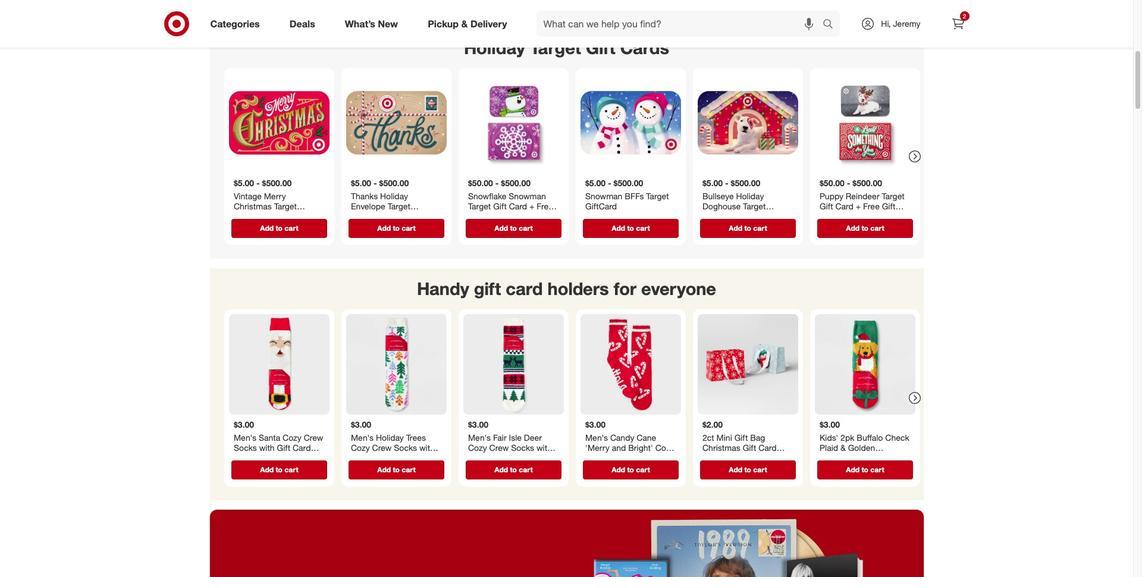Task type: describe. For each thing, give the bounding box(es) containing it.
$50.00 - $500.00 puppy reindeer target gift card + free gift box
[[820, 178, 905, 222]]

cart for add to cart button for the 2ct mini gift bag christmas gift card holder penguin/snowflakes - wondershop™ image
[[753, 465, 767, 474]]

envelope
[[351, 201, 385, 211]]

for
[[614, 278, 637, 299]]

add to cart for add to cart button related to snowflake snowman target gift card + free gift box "image"
[[494, 223, 533, 232]]

add to cart for add to cart button related to 'thanks holiday envelope target giftcard' image
[[377, 223, 415, 232]]

doghouse
[[702, 201, 741, 211]]

men's candy cane 'merry and bright' cozy crew socks with gift card holder - wondershop™ red/white 6-12 image
[[580, 314, 681, 414]]

add to cart button for men's santa cozy crew socks with gift card holder - wondershop™ red/tan 6-12 image
[[231, 460, 327, 479]]

to for add to cart button for the men's fair isle deer cozy crew socks with gift card holder - wondershop™ white 6-12 image
[[510, 465, 517, 474]]

$5.00 for $5.00 - $500.00 vintage merry christmas target giftcard
[[234, 178, 254, 188]]

$5.00 - $500.00 snowman bffs target giftcard
[[585, 178, 669, 211]]

add to cart button for 'thanks holiday envelope target giftcard' image
[[348, 219, 444, 238]]

hi,
[[881, 18, 891, 29]]

$500.00 for vintage
[[262, 178, 291, 188]]

add for puppy reindeer target gift card + free gift box image's add to cart button
[[846, 223, 860, 232]]

to for add to cart button related to snowflake snowman target gift card + free gift box "image"
[[510, 223, 517, 232]]

add to cart button for puppy reindeer target gift card + free gift box image
[[817, 219, 913, 238]]

cart for add to cart button corresponding to men's candy cane 'merry and bright' cozy crew socks with gift card holder - wondershop™ red/white 6-12 image
[[636, 465, 650, 474]]

target inside "$5.00 - $500.00 bullseye holiday doghouse target giftcard"
[[743, 201, 766, 211]]

snowman bffs target giftcard image
[[580, 72, 681, 173]]

add to cart for add to cart button corresponding to men's candy cane 'merry and bright' cozy crew socks with gift card holder - wondershop™ red/white 6-12 image
[[612, 465, 650, 474]]

search
[[818, 19, 846, 31]]

add for add to cart button for the men's fair isle deer cozy crew socks with gift card holder - wondershop™ white 6-12 image
[[494, 465, 508, 474]]

thanks
[[351, 191, 378, 201]]

what's new link
[[335, 11, 413, 37]]

+ for reindeer
[[856, 201, 861, 211]]

card for snowman
[[509, 201, 527, 211]]

giftcard for thanks holiday envelope target giftcard
[[351, 211, 382, 222]]

handy
[[417, 278, 469, 299]]

thanks holiday envelope target giftcard image
[[346, 72, 447, 173]]

cozy
[[282, 432, 301, 442]]

to for kids' 2pk buffalo check plaid & golden retriever cozy crew socks with gift card holder - wondershop™ red/black image add to cart button
[[862, 465, 868, 474]]

target inside $5.00 - $500.00 snowman bffs target giftcard
[[646, 191, 669, 201]]

to for men's holiday trees cozy crew socks with gift card holder - wondershop™ white 6-12 "image"'s add to cart button
[[393, 465, 400, 474]]

$500.00 for puppy
[[853, 178, 882, 188]]

men's santa cozy crew socks with gift card holder - wondershop™ red/tan 6-12 image
[[229, 314, 329, 414]]

cards
[[620, 37, 670, 58]]

&
[[461, 18, 468, 30]]

$2.00
[[702, 419, 723, 429]]

kids' 2pk buffalo check plaid & golden retriever cozy crew socks with gift card holder - wondershop™ red/black image
[[815, 314, 915, 414]]

men's
[[234, 432, 256, 442]]

12
[[274, 463, 284, 473]]

add to cart for add to cart button for snowman bffs target giftcard 'image'
[[612, 223, 650, 232]]

add to cart button for vintage merry christmas target giftcard image
[[231, 219, 327, 238]]

santa
[[258, 432, 280, 442]]

$2.00 link
[[698, 314, 798, 458]]

3 $3.00 link from the left
[[580, 314, 681, 458]]

$50.00 - $500.00 snowflake snowman target gift card + free gift box
[[468, 178, 553, 222]]

$5.00 for $5.00 - $500.00 bullseye holiday doghouse target giftcard
[[702, 178, 723, 188]]

$5.00 for $5.00 - $500.00 snowman bffs target giftcard
[[585, 178, 606, 188]]

add to cart button for men's candy cane 'merry and bright' cozy crew socks with gift card holder - wondershop™ red/white 6-12 image
[[583, 460, 679, 479]]

box for $50.00 - $500.00 puppy reindeer target gift card + free gift box
[[820, 211, 834, 222]]

snowman inside $5.00 - $500.00 snowman bffs target giftcard
[[585, 191, 622, 201]]

search button
[[818, 11, 846, 39]]

cart for kids' 2pk buffalo check plaid & golden retriever cozy crew socks with gift card holder - wondershop™ red/black image add to cart button
[[870, 465, 884, 474]]

pickup & delivery
[[428, 18, 507, 30]]

add to cart button for the 2ct mini gift bag christmas gift card holder penguin/snowflakes - wondershop™ image
[[700, 460, 796, 479]]

giftcard for bullseye holiday doghouse target giftcard
[[702, 211, 734, 222]]

4 $3.00 link from the left
[[815, 314, 915, 458]]

free for reindeer
[[863, 201, 880, 211]]

crew
[[304, 432, 323, 442]]

add to cart button for snowman bffs target giftcard 'image'
[[583, 219, 679, 238]]

add for bullseye holiday doghouse target giftcard image on the right of the page's add to cart button
[[729, 223, 742, 232]]

giftcard for vintage merry christmas target giftcard
[[234, 211, 265, 222]]

bullseye holiday doghouse target giftcard image
[[698, 72, 798, 173]]

$50.00 for $50.00 - $500.00 snowflake snowman target gift card + free gift box
[[468, 178, 493, 188]]

socks
[[234, 442, 257, 453]]

cart for vintage merry christmas target giftcard image add to cart button
[[284, 223, 298, 232]]

add for add to cart button related to 'thanks holiday envelope target giftcard' image
[[377, 223, 391, 232]]

men's holiday trees cozy crew socks with gift card holder - wondershop™ white 6-12 image
[[346, 314, 447, 414]]

card for reindeer
[[836, 201, 854, 211]]

puppy
[[820, 191, 843, 201]]

1 $3.00 link from the left
[[346, 314, 447, 458]]

$50.00 for $50.00 - $500.00 puppy reindeer target gift card + free gift box
[[820, 178, 845, 188]]

add for add to cart button for snowman bffs target giftcard 'image'
[[612, 223, 625, 232]]

holiday for $5.00 - $500.00 thanks holiday envelope target giftcard
[[380, 191, 408, 201]]

card inside $3.00 men's santa cozy crew socks with gift card holder - wondershop™ red/tan 6-12
[[293, 442, 311, 453]]

holder
[[234, 453, 259, 463]]

$500.00 for bullseye
[[731, 178, 760, 188]]

add to cart for men's santa cozy crew socks with gift card holder - wondershop™ red/tan 6-12 image add to cart button
[[260, 465, 298, 474]]

$3.00 inside $3.00 men's santa cozy crew socks with gift card holder - wondershop™ red/tan 6-12
[[234, 419, 254, 429]]

add to cart button for the men's fair isle deer cozy crew socks with gift card holder - wondershop™ white 6-12 image
[[466, 460, 561, 479]]

card
[[506, 278, 543, 299]]

cart for men's santa cozy crew socks with gift card holder - wondershop™ red/tan 6-12 image add to cart button
[[284, 465, 298, 474]]

to for vintage merry christmas target giftcard image add to cart button
[[275, 223, 282, 232]]

cart for men's holiday trees cozy crew socks with gift card holder - wondershop™ white 6-12 "image"'s add to cart button
[[402, 465, 415, 474]]

target inside $50.00 - $500.00 puppy reindeer target gift card + free gift box
[[882, 191, 905, 201]]

6-
[[267, 463, 274, 473]]

add to cart button for bullseye holiday doghouse target giftcard image on the right of the page
[[700, 219, 796, 238]]

add for men's holiday trees cozy crew socks with gift card holder - wondershop™ white 6-12 "image"'s add to cart button
[[377, 465, 391, 474]]

$3.00 for men's candy cane 'merry and bright' cozy crew socks with gift card holder - wondershop™ red/white 6-12 image
[[585, 419, 606, 429]]

new
[[378, 18, 398, 30]]

to for bullseye holiday doghouse target giftcard image on the right of the page's add to cart button
[[744, 223, 751, 232]]

2 $3.00 link from the left
[[463, 314, 564, 458]]

snowflake snowman target gift card + free gift box image
[[463, 72, 564, 173]]

handy gift card holders for everyone
[[417, 278, 716, 299]]

$5.00 - $500.00 vintage merry christmas target giftcard
[[234, 178, 297, 222]]

jeremy
[[893, 18, 921, 29]]

gift
[[474, 278, 501, 299]]



Task type: locate. For each thing, give the bounding box(es) containing it.
to for puppy reindeer target gift card + free gift box image's add to cart button
[[862, 223, 868, 232]]

$5.00 inside the $5.00 - $500.00 thanks holiday envelope target giftcard
[[351, 178, 371, 188]]

add for vintage merry christmas target giftcard image add to cart button
[[260, 223, 273, 232]]

free inside $50.00 - $500.00 snowflake snowman target gift card + free gift box
[[537, 201, 553, 211]]

0 horizontal spatial card
[[293, 442, 311, 453]]

What can we help you find? suggestions appear below search field
[[536, 11, 826, 37]]

1 $3.00 from the left
[[234, 419, 254, 429]]

deals
[[290, 18, 315, 30]]

free
[[537, 201, 553, 211], [863, 201, 880, 211]]

cart for add to cart button related to snowflake snowman target gift card + free gift box "image"
[[519, 223, 533, 232]]

vintage
[[234, 191, 261, 201]]

card inside $50.00 - $500.00 snowflake snowman target gift card + free gift box
[[509, 201, 527, 211]]

1 $50.00 from the left
[[468, 178, 493, 188]]

cart for add to cart button for the men's fair isle deer cozy crew socks with gift card holder - wondershop™ white 6-12 image
[[519, 465, 533, 474]]

$50.00 up snowflake
[[468, 178, 493, 188]]

$500.00 inside "$5.00 - $500.00 bullseye holiday doghouse target giftcard"
[[731, 178, 760, 188]]

1 horizontal spatial card
[[509, 201, 527, 211]]

$500.00 for thanks
[[379, 178, 409, 188]]

$500.00 up reindeer
[[853, 178, 882, 188]]

$5.00 for $5.00 - $500.00 thanks holiday envelope target giftcard
[[351, 178, 371, 188]]

carousel region
[[210, 27, 924, 269], [210, 269, 924, 510]]

add for men's santa cozy crew socks with gift card holder - wondershop™ red/tan 6-12 image add to cart button
[[260, 465, 273, 474]]

giftcard
[[585, 201, 617, 211], [234, 211, 265, 222], [351, 211, 382, 222], [702, 211, 734, 222]]

1 horizontal spatial holiday
[[464, 37, 525, 58]]

box
[[484, 211, 499, 222], [820, 211, 834, 222]]

box down puppy
[[820, 211, 834, 222]]

0 horizontal spatial free
[[537, 201, 553, 211]]

target inside $50.00 - $500.00 snowflake snowman target gift card + free gift box
[[468, 201, 491, 211]]

$3.00 men's santa cozy crew socks with gift card holder - wondershop™ red/tan 6-12
[[234, 419, 323, 473]]

$500.00
[[262, 178, 291, 188], [379, 178, 409, 188], [501, 178, 531, 188], [614, 178, 643, 188], [731, 178, 760, 188], [853, 178, 882, 188]]

add to cart for puppy reindeer target gift card + free gift box image's add to cart button
[[846, 223, 884, 232]]

2 $50.00 from the left
[[820, 178, 845, 188]]

delivery
[[471, 18, 507, 30]]

snowman inside $50.00 - $500.00 snowflake snowman target gift card + free gift box
[[509, 191, 546, 201]]

men's fair isle deer cozy crew socks with gift card holder - wondershop™ white 6-12 image
[[463, 314, 564, 414]]

$500.00 up snowflake
[[501, 178, 531, 188]]

add to cart button for kids' 2pk buffalo check plaid & golden retriever cozy crew socks with gift card holder - wondershop™ red/black image
[[817, 460, 913, 479]]

4 $5.00 from the left
[[702, 178, 723, 188]]

5 $500.00 from the left
[[731, 178, 760, 188]]

3 $3.00 from the left
[[468, 419, 488, 429]]

add to cart for add to cart button for the 2ct mini gift bag christmas gift card holder penguin/snowflakes - wondershop™ image
[[729, 465, 767, 474]]

$500.00 up bullseye
[[731, 178, 760, 188]]

to for add to cart button related to 'thanks holiday envelope target giftcard' image
[[393, 223, 400, 232]]

target inside $5.00 - $500.00 vintage merry christmas target giftcard
[[274, 201, 297, 211]]

5 $3.00 from the left
[[820, 419, 840, 429]]

1 $500.00 from the left
[[262, 178, 291, 188]]

- inside $50.00 - $500.00 snowflake snowman target gift card + free gift box
[[495, 178, 499, 188]]

snowflake
[[468, 191, 506, 201]]

2 link
[[945, 11, 971, 37]]

snowman left bffs
[[585, 191, 622, 201]]

bullseye
[[702, 191, 734, 201]]

- inside the $5.00 - $500.00 thanks holiday envelope target giftcard
[[373, 178, 377, 188]]

$5.00 - $500.00 bullseye holiday doghouse target giftcard
[[702, 178, 766, 222]]

box down snowflake
[[484, 211, 499, 222]]

wondershop™
[[266, 453, 318, 463]]

giftcard inside "$5.00 - $500.00 bullseye holiday doghouse target giftcard"
[[702, 211, 734, 222]]

3 $500.00 from the left
[[501, 178, 531, 188]]

gift inside $3.00 men's santa cozy crew socks with gift card holder - wondershop™ red/tan 6-12
[[277, 442, 290, 453]]

2 horizontal spatial holiday
[[736, 191, 764, 201]]

$50.00 inside $50.00 - $500.00 snowflake snowman target gift card + free gift box
[[468, 178, 493, 188]]

1 carousel region from the top
[[210, 27, 924, 269]]

add for add to cart button corresponding to men's candy cane 'merry and bright' cozy crew socks with gift card holder - wondershop™ red/white 6-12 image
[[612, 465, 625, 474]]

2 box from the left
[[820, 211, 834, 222]]

- inside $50.00 - $500.00 puppy reindeer target gift card + free gift box
[[847, 178, 850, 188]]

2 carousel region from the top
[[210, 269, 924, 510]]

2 free from the left
[[863, 201, 880, 211]]

with
[[259, 442, 274, 453]]

4 $500.00 from the left
[[614, 178, 643, 188]]

$50.00
[[468, 178, 493, 188], [820, 178, 845, 188]]

holiday inside "$5.00 - $500.00 bullseye holiday doghouse target giftcard"
[[736, 191, 764, 201]]

add to cart for vintage merry christmas target giftcard image add to cart button
[[260, 223, 298, 232]]

box inside $50.00 - $500.00 snowflake snowman target gift card + free gift box
[[484, 211, 499, 222]]

merry
[[264, 191, 286, 201]]

$3.00 for kids' 2pk buffalo check plaid & golden retriever cozy crew socks with gift card holder - wondershop™ red/black image
[[820, 419, 840, 429]]

deals link
[[280, 11, 330, 37]]

vintage merry christmas target giftcard image
[[229, 72, 329, 173]]

$500.00 inside the $5.00 - $500.00 thanks holiday envelope target giftcard
[[379, 178, 409, 188]]

0 horizontal spatial +
[[529, 201, 534, 211]]

holiday target gift cards
[[464, 37, 670, 58]]

$3.00 for men's holiday trees cozy crew socks with gift card holder - wondershop™ white 6-12 "image"
[[351, 419, 371, 429]]

target inside the $5.00 - $500.00 thanks holiday envelope target giftcard
[[387, 201, 410, 211]]

cart for add to cart button for snowman bffs target giftcard 'image'
[[636, 223, 650, 232]]

6 $500.00 from the left
[[853, 178, 882, 188]]

$500.00 for snowflake
[[501, 178, 531, 188]]

free for snowman
[[537, 201, 553, 211]]

add to cart button for snowflake snowman target gift card + free gift box "image"
[[466, 219, 561, 238]]

cart for add to cart button related to 'thanks holiday envelope target giftcard' image
[[402, 223, 415, 232]]

1 horizontal spatial free
[[863, 201, 880, 211]]

2 $500.00 from the left
[[379, 178, 409, 188]]

-
[[256, 178, 260, 188], [373, 178, 377, 188], [495, 178, 499, 188], [608, 178, 611, 188], [725, 178, 728, 188], [847, 178, 850, 188], [261, 453, 264, 463]]

1 + from the left
[[529, 201, 534, 211]]

- for puppy
[[847, 178, 850, 188]]

to for add to cart button for the 2ct mini gift bag christmas gift card holder penguin/snowflakes - wondershop™ image
[[744, 465, 751, 474]]

add to cart button for men's holiday trees cozy crew socks with gift card holder - wondershop™ white 6-12 "image"
[[348, 460, 444, 479]]

$500.00 up merry
[[262, 178, 291, 188]]

- for thanks
[[373, 178, 377, 188]]

1 horizontal spatial $50.00
[[820, 178, 845, 188]]

box for $50.00 - $500.00 snowflake snowman target gift card + free gift box
[[484, 211, 499, 222]]

$5.00
[[234, 178, 254, 188], [351, 178, 371, 188], [585, 178, 606, 188], [702, 178, 723, 188]]

3 $5.00 from the left
[[585, 178, 606, 188]]

$500.00 up envelope
[[379, 178, 409, 188]]

0 horizontal spatial $50.00
[[468, 178, 493, 188]]

add to cart button
[[231, 219, 327, 238], [348, 219, 444, 238], [466, 219, 561, 238], [583, 219, 679, 238], [700, 219, 796, 238], [817, 219, 913, 238], [231, 460, 327, 479], [348, 460, 444, 479], [466, 460, 561, 479], [583, 460, 679, 479], [700, 460, 796, 479], [817, 460, 913, 479]]

2 $3.00 from the left
[[351, 419, 371, 429]]

- inside "$5.00 - $500.00 bullseye holiday doghouse target giftcard"
[[725, 178, 728, 188]]

2ct mini gift bag christmas gift card holder penguin/snowflakes - wondershop™ image
[[698, 314, 798, 414]]

$500.00 for snowman
[[614, 178, 643, 188]]

cart
[[284, 223, 298, 232], [402, 223, 415, 232], [519, 223, 533, 232], [636, 223, 650, 232], [753, 223, 767, 232], [870, 223, 884, 232], [284, 465, 298, 474], [402, 465, 415, 474], [519, 465, 533, 474], [636, 465, 650, 474], [753, 465, 767, 474], [870, 465, 884, 474]]

add to cart for bullseye holiday doghouse target giftcard image on the right of the page's add to cart button
[[729, 223, 767, 232]]

+ inside $50.00 - $500.00 snowflake snowman target gift card + free gift box
[[529, 201, 534, 211]]

add for add to cart button related to snowflake snowman target gift card + free gift box "image"
[[494, 223, 508, 232]]

$50.00 up puppy
[[820, 178, 845, 188]]

free inside $50.00 - $500.00 puppy reindeer target gift card + free gift box
[[863, 201, 880, 211]]

$500.00 inside $50.00 - $500.00 snowflake snowman target gift card + free gift box
[[501, 178, 531, 188]]

- for snowflake
[[495, 178, 499, 188]]

holiday for $5.00 - $500.00 bullseye holiday doghouse target giftcard
[[736, 191, 764, 201]]

- inside $3.00 men's santa cozy crew socks with gift card holder - wondershop™ red/tan 6-12
[[261, 453, 264, 463]]

2 snowman from the left
[[585, 191, 622, 201]]

1 $5.00 from the left
[[234, 178, 254, 188]]

1 box from the left
[[484, 211, 499, 222]]

snowman
[[509, 191, 546, 201], [585, 191, 622, 201]]

to
[[275, 223, 282, 232], [393, 223, 400, 232], [510, 223, 517, 232], [627, 223, 634, 232], [744, 223, 751, 232], [862, 223, 868, 232], [275, 465, 282, 474], [393, 465, 400, 474], [510, 465, 517, 474], [627, 465, 634, 474], [744, 465, 751, 474], [862, 465, 868, 474]]

target
[[530, 37, 581, 58], [646, 191, 669, 201], [882, 191, 905, 201], [274, 201, 297, 211], [387, 201, 410, 211], [468, 201, 491, 211], [743, 201, 766, 211]]

gift
[[586, 37, 616, 58], [493, 201, 507, 211], [820, 201, 833, 211], [882, 201, 896, 211], [468, 211, 482, 222], [277, 442, 290, 453]]

$500.00 inside $50.00 - $500.00 puppy reindeer target gift card + free gift box
[[853, 178, 882, 188]]

box inside $50.00 - $500.00 puppy reindeer target gift card + free gift box
[[820, 211, 834, 222]]

+ for snowman
[[529, 201, 534, 211]]

carousel region containing handy gift card holders for everyone
[[210, 269, 924, 510]]

- for bullseye
[[725, 178, 728, 188]]

giftcard inside $5.00 - $500.00 vintage merry christmas target giftcard
[[234, 211, 265, 222]]

reindeer
[[846, 191, 880, 201]]

cart for bullseye holiday doghouse target giftcard image on the right of the page's add to cart button
[[753, 223, 767, 232]]

snowman right snowflake
[[509, 191, 546, 201]]

cart for puppy reindeer target gift card + free gift box image's add to cart button
[[870, 223, 884, 232]]

4 $3.00 from the left
[[585, 419, 606, 429]]

1 horizontal spatial snowman
[[585, 191, 622, 201]]

1 horizontal spatial +
[[856, 201, 861, 211]]

1 free from the left
[[537, 201, 553, 211]]

to for add to cart button corresponding to men's candy cane 'merry and bright' cozy crew socks with gift card holder - wondershop™ red/white 6-12 image
[[627, 465, 634, 474]]

add to cart for men's holiday trees cozy crew socks with gift card holder - wondershop™ white 6-12 "image"'s add to cart button
[[377, 465, 415, 474]]

$3.00
[[234, 419, 254, 429], [351, 419, 371, 429], [468, 419, 488, 429], [585, 419, 606, 429], [820, 419, 840, 429]]

add
[[260, 223, 273, 232], [377, 223, 391, 232], [494, 223, 508, 232], [612, 223, 625, 232], [729, 223, 742, 232], [846, 223, 860, 232], [260, 465, 273, 474], [377, 465, 391, 474], [494, 465, 508, 474], [612, 465, 625, 474], [729, 465, 742, 474], [846, 465, 860, 474]]

puppy reindeer target gift card + free gift box image
[[815, 72, 915, 173]]

- inside $5.00 - $500.00 vintage merry christmas target giftcard
[[256, 178, 260, 188]]

$50.00 inside $50.00 - $500.00 puppy reindeer target gift card + free gift box
[[820, 178, 845, 188]]

$3.00 link
[[346, 314, 447, 458], [463, 314, 564, 458], [580, 314, 681, 458], [815, 314, 915, 458]]

what's new
[[345, 18, 398, 30]]

add for kids' 2pk buffalo check plaid & golden retriever cozy crew socks with gift card holder - wondershop™ red/black image add to cart button
[[846, 465, 860, 474]]

2 + from the left
[[856, 201, 861, 211]]

2
[[963, 12, 967, 20]]

giftcard inside the $5.00 - $500.00 thanks holiday envelope target giftcard
[[351, 211, 382, 222]]

add for add to cart button for the 2ct mini gift bag christmas gift card holder penguin/snowflakes - wondershop™ image
[[729, 465, 742, 474]]

categories link
[[200, 11, 275, 37]]

+ inside $50.00 - $500.00 puppy reindeer target gift card + free gift box
[[856, 201, 861, 211]]

giftcard inside $5.00 - $500.00 snowman bffs target giftcard
[[585, 201, 617, 211]]

0 horizontal spatial box
[[484, 211, 499, 222]]

pickup
[[428, 18, 459, 30]]

what's
[[345, 18, 375, 30]]

- inside $5.00 - $500.00 snowman bffs target giftcard
[[608, 178, 611, 188]]

card inside $50.00 - $500.00 puppy reindeer target gift card + free gift box
[[836, 201, 854, 211]]

$5.00 - $500.00 thanks holiday envelope target giftcard
[[351, 178, 410, 222]]

$5.00 inside "$5.00 - $500.00 bullseye holiday doghouse target giftcard"
[[702, 178, 723, 188]]

- for snowman
[[608, 178, 611, 188]]

red/tan
[[234, 463, 264, 473]]

$3.00 for the men's fair isle deer cozy crew socks with gift card holder - wondershop™ white 6-12 image
[[468, 419, 488, 429]]

bffs
[[625, 191, 644, 201]]

categories
[[210, 18, 260, 30]]

holiday up the doghouse
[[736, 191, 764, 201]]

add to cart
[[260, 223, 298, 232], [377, 223, 415, 232], [494, 223, 533, 232], [612, 223, 650, 232], [729, 223, 767, 232], [846, 223, 884, 232], [260, 465, 298, 474], [377, 465, 415, 474], [494, 465, 533, 474], [612, 465, 650, 474], [729, 465, 767, 474], [846, 465, 884, 474]]

$5.00 inside $5.00 - $500.00 snowman bffs target giftcard
[[585, 178, 606, 188]]

$500.00 inside $5.00 - $500.00 vintage merry christmas target giftcard
[[262, 178, 291, 188]]

1 snowman from the left
[[509, 191, 546, 201]]

$500.00 up bffs
[[614, 178, 643, 188]]

hi, jeremy
[[881, 18, 921, 29]]

card
[[509, 201, 527, 211], [836, 201, 854, 211], [293, 442, 311, 453]]

$5.00 inside $5.00 - $500.00 vintage merry christmas target giftcard
[[234, 178, 254, 188]]

2 $5.00 from the left
[[351, 178, 371, 188]]

carousel region containing holiday target gift cards
[[210, 27, 924, 269]]

0 horizontal spatial holiday
[[380, 191, 408, 201]]

holiday up envelope
[[380, 191, 408, 201]]

everyone
[[641, 278, 716, 299]]

- for vintage
[[256, 178, 260, 188]]

add to cart for kids' 2pk buffalo check plaid & golden retriever cozy crew socks with gift card holder - wondershop™ red/black image add to cart button
[[846, 465, 884, 474]]

holiday down delivery
[[464, 37, 525, 58]]

to for men's santa cozy crew socks with gift card holder - wondershop™ red/tan 6-12 image add to cart button
[[275, 465, 282, 474]]

pickup & delivery link
[[418, 11, 522, 37]]

holders
[[548, 278, 609, 299]]

$500.00 inside $5.00 - $500.00 snowman bffs target giftcard
[[614, 178, 643, 188]]

holiday inside the $5.00 - $500.00 thanks holiday envelope target giftcard
[[380, 191, 408, 201]]

holiday
[[464, 37, 525, 58], [380, 191, 408, 201], [736, 191, 764, 201]]

add to cart for add to cart button for the men's fair isle deer cozy crew socks with gift card holder - wondershop™ white 6-12 image
[[494, 465, 533, 474]]

christmas
[[234, 201, 271, 211]]

0 horizontal spatial snowman
[[509, 191, 546, 201]]

to for add to cart button for snowman bffs target giftcard 'image'
[[627, 223, 634, 232]]

1 horizontal spatial box
[[820, 211, 834, 222]]

+
[[529, 201, 534, 211], [856, 201, 861, 211]]

2 horizontal spatial card
[[836, 201, 854, 211]]



Task type: vqa. For each thing, say whether or not it's contained in the screenshot.
Exclusions within Only ships with $35 orders Free shipping * * Exclusions Apply. In stock at  Baton Rouge Siegen Ready within 2 hours with pickup
no



